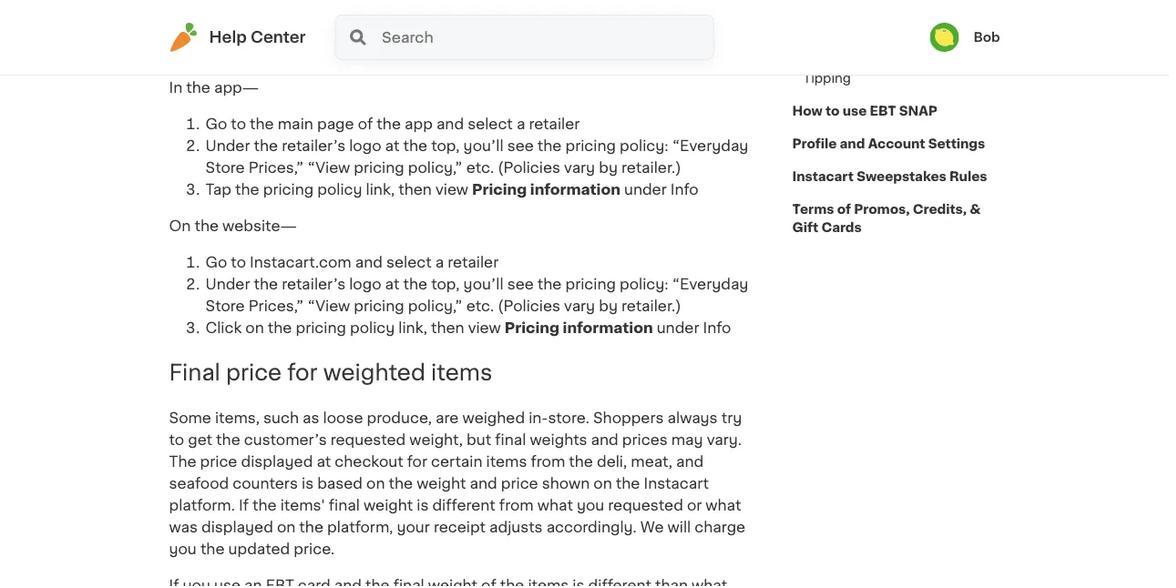 Task type: locate. For each thing, give the bounding box(es) containing it.
ebt
[[870, 105, 896, 118]]

0 vertical spatial of
[[272, 22, 287, 36]]

in-
[[529, 412, 548, 426]]

0 vertical spatial store
[[206, 160, 245, 175]]

2 you'll from the top
[[464, 277, 504, 291]]

1 policy: from the top
[[620, 138, 669, 153]]

1 vertical spatial of
[[358, 117, 373, 131]]

2 by from the top
[[599, 299, 618, 313]]

2 see from the top
[[507, 277, 534, 291]]

retailer.) inside the go to the main page of the app and select a retailer under the retailer's logo at the top, you'll see the pricing policy: "everyday store prices," "view pricing policy," etc. (policies vary by retailer.) tap the pricing policy link, then view pricing information under info
[[622, 160, 681, 175]]

1 vertical spatial requested
[[608, 499, 683, 514]]

0 vertical spatial link,
[[366, 182, 395, 197]]

and inside the go to the main page of the app and select a retailer under the retailer's logo at the top, you'll see the pricing policy: "everyday store prices," "view pricing policy," etc. (policies vary by retailer.) tap the pricing policy link, then view pricing information under info
[[436, 117, 464, 131]]

0 vertical spatial see
[[507, 138, 534, 153]]

to up the at the bottom of page
[[169, 434, 184, 448]]

policy: inside go to instacart.com and select a retailer under the retailer's logo at the top, you'll see the pricing policy: "everyday store prices," "view pricing policy," etc. (policies vary by retailer.) click on the pricing policy link, then view pricing information under info
[[620, 277, 669, 291]]

0 horizontal spatial requested
[[331, 434, 406, 448]]

1 horizontal spatial for
[[407, 455, 427, 470]]

to inside how to use ebt snap 'link'
[[826, 105, 840, 118]]

2 vary from the top
[[564, 299, 595, 313]]

1 vertical spatial retailer.)
[[622, 299, 681, 313]]

go for go to the main page of the app and select a retailer under the retailer's logo at the top, you'll see the pricing policy: "everyday store prices," "view pricing policy," etc. (policies vary by retailer.) tap the pricing policy link, then view pricing information under info
[[206, 117, 227, 131]]

2 go from the top
[[206, 255, 227, 270]]

final down based
[[329, 499, 360, 514]]

final
[[495, 434, 526, 448], [329, 499, 360, 514]]

of inside the terms of promos, credits, & gift cards
[[837, 203, 851, 216]]

then
[[399, 182, 432, 197], [431, 321, 464, 335]]

1 "view from the top
[[307, 160, 350, 175]]

0 vertical spatial retailer.)
[[622, 160, 681, 175]]

policy up weighted
[[350, 321, 395, 335]]

1 vertical spatial a
[[435, 255, 444, 270]]

1 vertical spatial for
[[407, 455, 427, 470]]

and up different
[[470, 477, 497, 492]]

items
[[431, 362, 492, 384], [486, 455, 527, 470]]

policy: inside the go to the main page of the app and select a retailer under the retailer's logo at the top, you'll see the pricing policy: "everyday store prices," "view pricing policy," etc. (policies vary by retailer.) tap the pricing policy link, then view pricing information under info
[[620, 138, 669, 153]]

0 vertical spatial final
[[495, 434, 526, 448]]

you up accordingly.
[[577, 499, 604, 514]]

what down shown
[[537, 499, 573, 514]]

instacart down profile
[[792, 170, 854, 183]]

settings
[[928, 138, 985, 150]]

pricing
[[697, 0, 748, 14], [566, 138, 616, 153], [354, 160, 404, 175], [263, 182, 314, 197], [566, 277, 616, 291], [354, 299, 404, 313], [296, 321, 346, 335]]

1 vertical spatial top,
[[431, 277, 460, 291]]

1 vertical spatial select
[[386, 255, 432, 270]]

store
[[206, 160, 245, 175], [206, 299, 245, 313]]

0 vertical spatial weight
[[417, 477, 466, 492]]

items'
[[280, 499, 325, 514]]

1 horizontal spatial final
[[495, 434, 526, 448]]

to inside the go to the main page of the app and select a retailer under the retailer's logo at the top, you'll see the pricing policy: "everyday store prices," "view pricing policy," etc. (policies vary by retailer.) tap the pricing policy link, then view pricing information under info
[[231, 117, 246, 131]]

to down on the website—
[[231, 255, 246, 270]]

weight up the your
[[364, 499, 413, 514]]

and left in
[[613, 22, 640, 36]]

and right instacart.com
[[355, 255, 383, 270]]

go inside go to instacart.com and select a retailer under the retailer's logo at the top, you'll see the pricing policy: "everyday store prices," "view pricing policy," etc. (policies vary by retailer.) click on the pricing policy link, then view pricing information under info
[[206, 255, 227, 270]]

website
[[551, 22, 609, 36]]

0 vertical spatial vary
[[564, 160, 595, 175]]

1 vertical spatial retailer's
[[282, 138, 346, 153]]

to down app—
[[231, 117, 246, 131]]

2 store from the top
[[206, 299, 245, 313]]

etc. inside the go to the main page of the app and select a retailer under the retailer's logo at the top, you'll see the pricing policy: "everyday store prices," "view pricing policy," etc. (policies vary by retailer.) tap the pricing policy link, then view pricing information under info
[[466, 160, 494, 175]]

2 policy," from the top
[[408, 299, 463, 313]]

both
[[486, 22, 520, 36]]

prices," inside the go to the main page of the app and select a retailer under the retailer's logo at the top, you'll see the pricing policy: "everyday store prices," "view pricing policy," etc. (policies vary by retailer.) tap the pricing policy link, then view pricing information under info
[[249, 160, 304, 175]]

0 vertical spatial you
[[577, 499, 604, 514]]

1 vertical spatial you'll
[[464, 277, 504, 291]]

go down in the app—
[[206, 117, 227, 131]]

0 vertical spatial a
[[517, 117, 525, 131]]

is
[[302, 477, 314, 492], [417, 499, 429, 514]]

0 horizontal spatial a
[[435, 255, 444, 270]]

snap
[[899, 105, 938, 118]]

1 vertical spatial info
[[703, 321, 731, 335]]

0 horizontal spatial select
[[386, 255, 432, 270]]

1 vertical spatial go
[[206, 255, 227, 270]]

weight down certain
[[417, 477, 466, 492]]

website—
[[222, 219, 297, 233]]

(policies
[[498, 160, 560, 175], [498, 299, 560, 313]]

instacart up tipping
[[803, 39, 860, 52]]

from up adjusts
[[499, 499, 534, 514]]

logo inside the go to the main page of the app and select a retailer under the retailer's logo at the top, you'll see the pricing policy: "everyday store prices," "view pricing policy," etc. (policies vary by retailer.) tap the pricing policy link, then view pricing information under info
[[349, 138, 381, 153]]

0 vertical spatial information
[[530, 182, 621, 197]]

to for instacart.com
[[231, 255, 246, 270]]

under up tap
[[206, 138, 250, 153]]

instacart sweepstakes rules
[[792, 170, 987, 183]]

on
[[463, 22, 482, 36], [245, 321, 264, 335], [366, 477, 385, 492], [594, 477, 612, 492], [277, 521, 296, 536]]

seafood
[[169, 477, 229, 492]]

under inside the go to the main page of the app and select a retailer under the retailer's logo at the top, you'll see the pricing policy: "everyday store prices," "view pricing policy," etc. (policies vary by retailer.) tap the pricing policy link, then view pricing information under info
[[206, 138, 250, 153]]

top, inside the go to the main page of the app and select a retailer under the retailer's logo at the top, you'll see the pricing policy: "everyday store prices," "view pricing policy," etc. (policies vary by retailer.) tap the pricing policy link, then view pricing information under info
[[431, 138, 460, 153]]

go inside the go to the main page of the app and select a retailer under the retailer's logo at the top, you'll see the pricing policy: "everyday store prices," "view pricing policy," etc. (policies vary by retailer.) tap the pricing policy link, then view pricing information under info
[[206, 117, 227, 131]]

information
[[530, 182, 621, 197], [563, 321, 653, 335]]

instacart down link
[[169, 44, 234, 58]]

2 top, from the top
[[431, 277, 460, 291]]

of up 'cards'
[[837, 203, 851, 216]]

items up are
[[431, 362, 492, 384]]

1 "everyday from the top
[[672, 138, 749, 153]]

1 vertical spatial final
[[329, 499, 360, 514]]

information inside the go to the main page of the app and select a retailer under the retailer's logo at the top, you'll see the pricing policy: "everyday store prices," "view pricing policy," etc. (policies vary by retailer.) tap the pricing policy link, then view pricing information under info
[[530, 182, 621, 197]]

then inside go to instacart.com and select a retailer under the retailer's logo at the top, you'll see the pricing policy: "everyday store prices," "view pricing policy," etc. (policies vary by retailer.) click on the pricing policy link, then view pricing information under info
[[431, 321, 464, 335]]

tap
[[206, 182, 231, 197]]

store inside the go to the main page of the app and select a retailer under the retailer's logo at the top, you'll see the pricing policy: "everyday store prices," "view pricing policy," etc. (policies vary by retailer.) tap the pricing policy link, then view pricing information under info
[[206, 160, 245, 175]]

0 vertical spatial by
[[599, 160, 618, 175]]

1 vertical spatial policy:
[[620, 277, 669, 291]]

logo down instacart.com
[[349, 277, 381, 291]]

from
[[531, 455, 565, 470], [499, 499, 534, 514]]

1 vertical spatial under
[[206, 277, 250, 291]]

0 vertical spatial (policies
[[498, 160, 560, 175]]

displayed down if
[[201, 521, 273, 536]]

0 vertical spatial select
[[468, 117, 513, 131]]

link
[[169, 22, 194, 36]]

of right page
[[358, 117, 373, 131]]

and down may
[[676, 455, 704, 470]]

for down weight,
[[407, 455, 427, 470]]

0 horizontal spatial of
[[272, 22, 287, 36]]

1 vertical spatial (policies
[[498, 299, 560, 313]]

how to use ebt snap link
[[792, 95, 938, 128]]

"view
[[307, 160, 350, 175], [307, 299, 350, 313]]

policy down page
[[317, 182, 362, 197]]

2 "view from the top
[[307, 299, 350, 313]]

is up the your
[[417, 499, 429, 514]]

0 vertical spatial top,
[[431, 138, 460, 153]]

1 vertical spatial policy,"
[[408, 299, 463, 313]]

by inside go to instacart.com and select a retailer under the retailer's logo at the top, you'll see the pricing policy: "everyday store prices," "view pricing policy," etc. (policies vary by retailer.) click on the pricing policy link, then view pricing information under info
[[599, 299, 618, 313]]

0 vertical spatial policy:
[[620, 138, 669, 153]]

0 vertical spatial info
[[671, 182, 699, 197]]

under inside the go to the main page of the app and select a retailer under the retailer's logo at the top, you'll see the pricing policy: "everyday store prices," "view pricing policy," etc. (policies vary by retailer.) tap the pricing policy link, then view pricing information under info
[[624, 182, 667, 197]]

profile
[[792, 138, 837, 150]]

of inside the go to the main page of the app and select a retailer under the retailer's logo at the top, you'll see the pricing policy: "everyday store prices," "view pricing policy," etc. (policies vary by retailer.) tap the pricing policy link, then view pricing information under info
[[358, 117, 373, 131]]

1 vertical spatial retailer
[[448, 255, 499, 270]]

retailer's down instacart.com
[[282, 277, 346, 291]]

"view down page
[[307, 160, 350, 175]]

0 horizontal spatial info
[[671, 182, 699, 197]]

requested
[[331, 434, 406, 448], [608, 499, 683, 514]]

promos,
[[854, 203, 910, 216]]

under
[[206, 138, 250, 153], [206, 277, 250, 291]]

on down items'
[[277, 521, 296, 536]]

0 vertical spatial displayed
[[241, 455, 313, 470]]

displayed down customer's
[[241, 455, 313, 470]]

a
[[517, 117, 525, 131], [435, 255, 444, 270]]

on right click
[[245, 321, 264, 335]]

at inside pricing link at the top of the retailer's storefront on both the website and in the instacart app.
[[198, 22, 212, 36]]

etc. inside go to instacart.com and select a retailer under the retailer's logo at the top, you'll see the pricing policy: "everyday store prices," "view pricing policy," etc. (policies vary by retailer.) click on the pricing policy link, then view pricing information under info
[[466, 299, 494, 313]]

retailer's left storefront
[[319, 22, 383, 36]]

instacart inside pricing link at the top of the retailer's storefront on both the website and in the instacart app.
[[169, 44, 234, 58]]

is up items'
[[302, 477, 314, 492]]

1 vertical spatial link,
[[399, 321, 427, 335]]

0 vertical spatial "view
[[307, 160, 350, 175]]

1 you'll from the top
[[464, 138, 504, 153]]

1 horizontal spatial a
[[517, 117, 525, 131]]

items down but
[[486, 455, 527, 470]]

by inside the go to the main page of the app and select a retailer under the retailer's logo at the top, you'll see the pricing policy: "everyday store prices," "view pricing policy," etc. (policies vary by retailer.) tap the pricing policy link, then view pricing information under info
[[599, 160, 618, 175]]

0 vertical spatial "everyday
[[672, 138, 749, 153]]

1 horizontal spatial link,
[[399, 321, 427, 335]]

then up are
[[431, 321, 464, 335]]

page
[[317, 117, 354, 131]]

1 policy," from the top
[[408, 160, 463, 175]]

then down app
[[399, 182, 432, 197]]

1 horizontal spatial is
[[417, 499, 429, 514]]

on left "both"
[[463, 22, 482, 36]]

prices," down instacart.com
[[249, 299, 304, 313]]

"view down instacart.com
[[307, 299, 350, 313]]

price
[[226, 362, 282, 384], [200, 455, 237, 470], [501, 477, 538, 492]]

1 top, from the top
[[431, 138, 460, 153]]

0 vertical spatial policy
[[317, 182, 362, 197]]

see
[[507, 138, 534, 153], [507, 277, 534, 291]]

go down on the website—
[[206, 255, 227, 270]]

1 vertical spatial etc.
[[466, 299, 494, 313]]

certain
[[431, 455, 483, 470]]

1 vertical spatial by
[[599, 299, 618, 313]]

2 policy: from the top
[[620, 277, 669, 291]]

1 go from the top
[[206, 117, 227, 131]]

0 vertical spatial price
[[226, 362, 282, 384]]

0 vertical spatial policy,"
[[408, 160, 463, 175]]

of right top
[[272, 22, 287, 36]]

1 vertical spatial pricing
[[505, 321, 559, 335]]

2 under from the top
[[206, 277, 250, 291]]

2 vertical spatial retailer's
[[282, 277, 346, 291]]

1 vertical spatial view
[[468, 321, 501, 335]]

policy
[[317, 182, 362, 197], [350, 321, 395, 335]]

1 prices," from the top
[[249, 160, 304, 175]]

policy,"
[[408, 160, 463, 175], [408, 299, 463, 313]]

store inside go to instacart.com and select a retailer under the retailer's logo at the top, you'll see the pricing policy: "everyday store prices," "view pricing policy," etc. (policies vary by retailer.) click on the pricing policy link, then view pricing information under info
[[206, 299, 245, 313]]

0 vertical spatial view
[[436, 182, 468, 197]]

1 vertical spatial displayed
[[201, 521, 273, 536]]

1 vertical spatial you
[[169, 543, 197, 557]]

accordingly.
[[546, 521, 637, 536]]

displayed
[[241, 455, 313, 470], [201, 521, 273, 536]]

shoppers
[[593, 412, 664, 426]]

price up adjusts
[[501, 477, 538, 492]]

and inside go to instacart.com and select a retailer under the retailer's logo at the top, you'll see the pricing policy: "everyday store prices," "view pricing policy," etc. (policies vary by retailer.) click on the pricing policy link, then view pricing information under info
[[355, 255, 383, 270]]

price up items,
[[226, 362, 282, 384]]

0 vertical spatial logo
[[349, 138, 381, 153]]

1 see from the top
[[507, 138, 534, 153]]

requested up we
[[608, 499, 683, 514]]

1 (policies from the top
[[498, 160, 560, 175]]

policy," up weighted
[[408, 299, 463, 313]]

logo
[[349, 138, 381, 153], [349, 277, 381, 291]]

weighed
[[463, 412, 525, 426]]

and right app
[[436, 117, 464, 131]]

store up tap
[[206, 160, 245, 175]]

1 horizontal spatial weight
[[417, 477, 466, 492]]

tipping link
[[792, 62, 862, 95]]

1 vertical spatial prices,"
[[249, 299, 304, 313]]

instacart.com
[[250, 255, 351, 270]]

1 vary from the top
[[564, 160, 595, 175]]

main
[[278, 117, 313, 131]]

0 horizontal spatial final
[[329, 499, 360, 514]]

bob
[[974, 31, 1000, 44]]

2 horizontal spatial of
[[837, 203, 851, 216]]

to left use
[[826, 105, 840, 118]]

items,
[[215, 412, 260, 426]]

1 under from the top
[[206, 138, 250, 153]]

0 vertical spatial retailer
[[529, 117, 580, 131]]

you'll
[[464, 138, 504, 153], [464, 277, 504, 291]]

prices," down main
[[249, 160, 304, 175]]

under up click
[[206, 277, 250, 291]]

logo down page
[[349, 138, 381, 153]]

1 vertical spatial information
[[563, 321, 653, 335]]

0 vertical spatial etc.
[[466, 160, 494, 175]]

policy," down app
[[408, 160, 463, 175]]

0 vertical spatial for
[[287, 362, 318, 384]]

2 (policies from the top
[[498, 299, 560, 313]]

retailer inside the go to the main page of the app and select a retailer under the retailer's logo at the top, you'll see the pricing policy: "everyday store prices," "view pricing policy," etc. (policies vary by retailer.) tap the pricing policy link, then view pricing information under info
[[529, 117, 580, 131]]

see inside the go to the main page of the app and select a retailer under the retailer's logo at the top, you'll see the pricing policy: "everyday store prices," "view pricing policy," etc. (policies vary by retailer.) tap the pricing policy link, then view pricing information under info
[[507, 138, 534, 153]]

from down weights
[[531, 455, 565, 470]]

1 vertical spatial is
[[417, 499, 429, 514]]

retailer's down main
[[282, 138, 346, 153]]

2 vertical spatial of
[[837, 203, 851, 216]]

and down use
[[840, 138, 865, 150]]

1 retailer.) from the top
[[622, 160, 681, 175]]

1 vertical spatial see
[[507, 277, 534, 291]]

1 logo from the top
[[349, 138, 381, 153]]

0 vertical spatial under
[[206, 138, 250, 153]]

policy," inside go to instacart.com and select a retailer under the retailer's logo at the top, you'll see the pricing policy: "everyday store prices," "view pricing policy," etc. (policies vary by retailer.) click on the pricing policy link, then view pricing information under info
[[408, 299, 463, 313]]

0 vertical spatial you'll
[[464, 138, 504, 153]]

some items, such as loose produce, are weighed in-store. shoppers always try to get the customer's requested weight, but final weights and prices may vary. the price displayed at checkout for certain items from the deli, meat, and seafood counters is based on the weight and price shown on the instacart platform. if the items' final weight is different from what you requested or what was displayed on the platform, your receipt adjusts accordingly. we will charge you the updated price.
[[169, 412, 746, 557]]

info
[[671, 182, 699, 197], [703, 321, 731, 335]]

2 etc. from the top
[[466, 299, 494, 313]]

final down weighed at the left bottom of page
[[495, 434, 526, 448]]

price down get at the left bottom of page
[[200, 455, 237, 470]]

1 vertical spatial price
[[200, 455, 237, 470]]

always
[[668, 412, 718, 426]]

1 vertical spatial "everyday
[[672, 277, 749, 291]]

1 vertical spatial policy
[[350, 321, 395, 335]]

help center link
[[169, 23, 306, 52]]

select inside go to instacart.com and select a retailer under the retailer's logo at the top, you'll see the pricing policy: "everyday store prices," "view pricing policy," etc. (policies vary by retailer.) click on the pricing policy link, then view pricing information under info
[[386, 255, 432, 270]]

instacart inside "instacart sweepstakes rules" link
[[792, 170, 854, 183]]

0 vertical spatial prices,"
[[249, 160, 304, 175]]

1 by from the top
[[599, 160, 618, 175]]

1 horizontal spatial select
[[468, 117, 513, 131]]

of inside pricing link at the top of the retailer's storefront on both the website and in the instacart app.
[[272, 22, 287, 36]]

1 store from the top
[[206, 160, 245, 175]]

top,
[[431, 138, 460, 153], [431, 277, 460, 291]]

on inside pricing link at the top of the retailer's storefront on both the website and in the instacart app.
[[463, 22, 482, 36]]

go to instacart.com and select a retailer under the retailer's logo at the top, you'll see the pricing policy: "everyday store prices," "view pricing policy," etc. (policies vary by retailer.) click on the pricing policy link, then view pricing information under info
[[206, 255, 749, 335]]

0 horizontal spatial link,
[[366, 182, 395, 197]]

logo inside go to instacart.com and select a retailer under the retailer's logo at the top, you'll see the pricing policy: "everyday store prices," "view pricing policy," etc. (policies vary by retailer.) click on the pricing policy link, then view pricing information under info
[[349, 277, 381, 291]]

0 vertical spatial go
[[206, 117, 227, 131]]

2 retailer.) from the top
[[622, 299, 681, 313]]

store up click
[[206, 299, 245, 313]]

1 vertical spatial store
[[206, 299, 245, 313]]

0 horizontal spatial what
[[537, 499, 573, 514]]

1 etc. from the top
[[466, 160, 494, 175]]

of for page
[[358, 117, 373, 131]]

view
[[436, 182, 468, 197], [468, 321, 501, 335]]

1 vertical spatial "view
[[307, 299, 350, 313]]

go to the main page of the app and select a retailer under the retailer's logo at the top, you'll see the pricing policy: "everyday store prices," "view pricing policy," etc. (policies vary by retailer.) tap the pricing policy link, then view pricing information under info
[[206, 117, 749, 197]]

charge
[[695, 521, 746, 536]]

2 "everyday from the top
[[672, 277, 749, 291]]

instacart up or
[[644, 477, 709, 492]]

will
[[668, 521, 691, 536]]

for up as
[[287, 362, 318, 384]]

link, inside the go to the main page of the app and select a retailer under the retailer's logo at the top, you'll see the pricing policy: "everyday store prices," "view pricing policy," etc. (policies vary by retailer.) tap the pricing policy link, then view pricing information under info
[[366, 182, 395, 197]]

you down was
[[169, 543, 197, 557]]

vary inside go to instacart.com and select a retailer under the retailer's logo at the top, you'll see the pricing policy: "everyday store prices," "view pricing policy," etc. (policies vary by retailer.) click on the pricing policy link, then view pricing information under info
[[564, 299, 595, 313]]

0 vertical spatial then
[[399, 182, 432, 197]]

0 vertical spatial pricing
[[472, 182, 527, 197]]

1 horizontal spatial of
[[358, 117, 373, 131]]

policy inside the go to the main page of the app and select a retailer under the retailer's logo at the top, you'll see the pricing policy: "everyday store prices," "view pricing policy," etc. (policies vary by retailer.) tap the pricing policy link, then view pricing information under info
[[317, 182, 362, 197]]

2 prices," from the top
[[249, 299, 304, 313]]

based
[[317, 477, 363, 492]]

2 logo from the top
[[349, 277, 381, 291]]

and right the fees
[[895, 39, 919, 52]]

1 vertical spatial from
[[499, 499, 534, 514]]

app—
[[214, 80, 259, 95]]

at
[[198, 22, 212, 36], [385, 138, 400, 153], [385, 277, 400, 291], [317, 455, 331, 470]]

what up charge
[[706, 499, 741, 514]]

1 what from the left
[[537, 499, 573, 514]]

0 horizontal spatial retailer
[[448, 255, 499, 270]]

1 vertical spatial then
[[431, 321, 464, 335]]

see inside go to instacart.com and select a retailer under the retailer's logo at the top, you'll see the pricing policy: "everyday store prices," "view pricing policy," etc. (policies vary by retailer.) click on the pricing policy link, then view pricing information under info
[[507, 277, 534, 291]]

1 vertical spatial vary
[[564, 299, 595, 313]]

1 vertical spatial items
[[486, 455, 527, 470]]

1 horizontal spatial requested
[[608, 499, 683, 514]]

etc.
[[466, 160, 494, 175], [466, 299, 494, 313]]

tipping
[[803, 72, 851, 85]]

for
[[287, 362, 318, 384], [407, 455, 427, 470]]

requested up "checkout" on the bottom of the page
[[331, 434, 406, 448]]

to inside go to instacart.com and select a retailer under the retailer's logo at the top, you'll see the pricing policy: "everyday store prices," "view pricing policy," etc. (policies vary by retailer.) click on the pricing policy link, then view pricing information under info
[[231, 255, 246, 270]]

of
[[272, 22, 287, 36], [358, 117, 373, 131], [837, 203, 851, 216]]

different
[[432, 499, 496, 514]]

link,
[[366, 182, 395, 197], [399, 321, 427, 335]]



Task type: describe. For each thing, give the bounding box(es) containing it.
but
[[467, 434, 491, 448]]

profile and account settings link
[[792, 128, 985, 160]]

you'll inside the go to the main page of the app and select a retailer under the retailer's logo at the top, you'll see the pricing policy: "everyday store prices," "view pricing policy," etc. (policies vary by retailer.) tap the pricing policy link, then view pricing information under info
[[464, 138, 504, 153]]

in the app—
[[169, 80, 259, 95]]

produce,
[[367, 412, 432, 426]]

shown
[[542, 477, 590, 492]]

fees
[[864, 39, 892, 52]]

instacart inside instacart fees and taxes link
[[803, 39, 860, 52]]

bob link
[[930, 23, 1000, 52]]

receipt
[[434, 521, 486, 536]]

meat,
[[631, 455, 673, 470]]

0 vertical spatial requested
[[331, 434, 406, 448]]

taxes
[[922, 39, 957, 52]]

get
[[188, 434, 212, 448]]

policy," inside the go to the main page of the app and select a retailer under the retailer's logo at the top, you'll see the pricing policy: "everyday store prices," "view pricing policy," etc. (policies vary by retailer.) tap the pricing policy link, then view pricing information under info
[[408, 160, 463, 175]]

customer's
[[244, 434, 327, 448]]

are
[[436, 412, 459, 426]]

to for the
[[231, 117, 246, 131]]

loose
[[323, 412, 363, 426]]

prices," inside go to instacart.com and select a retailer under the retailer's logo at the top, you'll see the pricing policy: "everyday store prices," "view pricing policy," etc. (policies vary by retailer.) click on the pricing policy link, then view pricing information under info
[[249, 299, 304, 313]]

retailer inside go to instacart.com and select a retailer under the retailer's logo at the top, you'll see the pricing policy: "everyday store prices," "view pricing policy," etc. (policies vary by retailer.) click on the pricing policy link, then view pricing information under info
[[448, 255, 499, 270]]

rules
[[950, 170, 987, 183]]

"everyday inside the go to the main page of the app and select a retailer under the retailer's logo at the top, you'll see the pricing policy: "everyday store prices," "view pricing policy," etc. (policies vary by retailer.) tap the pricing policy link, then view pricing information under info
[[672, 138, 749, 153]]

top
[[244, 22, 269, 36]]

1 horizontal spatial you
[[577, 499, 604, 514]]

final price for weighted items
[[169, 362, 498, 384]]

in
[[169, 80, 182, 95]]

final
[[169, 362, 220, 384]]

in
[[644, 22, 657, 36]]

on the website—
[[169, 219, 297, 233]]

user avatar image
[[930, 23, 959, 52]]

may
[[671, 434, 703, 448]]

terms of promos, credits, & gift cards link
[[792, 193, 1000, 244]]

if
[[239, 499, 249, 514]]

as
[[303, 412, 319, 426]]

sweepstakes
[[857, 170, 947, 183]]

pricing inside go to instacart.com and select a retailer under the retailer's logo at the top, you'll see the pricing policy: "everyday store prices," "view pricing policy," etc. (policies vary by retailer.) click on the pricing policy link, then view pricing information under info
[[505, 321, 559, 335]]

terms of promos, credits, & gift cards
[[792, 203, 981, 234]]

instacart fees and taxes link
[[792, 29, 968, 62]]

on
[[169, 219, 191, 233]]

we
[[641, 521, 664, 536]]

account
[[868, 138, 925, 150]]

was
[[169, 521, 198, 536]]

2 what from the left
[[706, 499, 741, 514]]

Search search field
[[380, 15, 713, 59]]

click
[[206, 321, 242, 335]]

information inside go to instacart.com and select a retailer under the retailer's logo at the top, you'll see the pricing policy: "everyday store prices," "view pricing policy," etc. (policies vary by retailer.) click on the pricing policy link, then view pricing information under info
[[563, 321, 653, 335]]

0 vertical spatial is
[[302, 477, 314, 492]]

try
[[722, 412, 742, 426]]

pricing inside pricing link at the top of the retailer's storefront on both the website and in the instacart app.
[[697, 0, 748, 14]]

items inside some items, such as loose produce, are weighed in-store. shoppers always try to get the customer's requested weight, but final weights and prices may vary. the price displayed at checkout for certain items from the deli, meat, and seafood counters is based on the weight and price shown on the instacart platform. if the items' final weight is different from what you requested or what was displayed on the platform, your receipt adjusts accordingly. we will charge you the updated price.
[[486, 455, 527, 470]]

a inside the go to the main page of the app and select a retailer under the retailer's logo at the top, you'll see the pricing policy: "everyday store prices," "view pricing policy," etc. (policies vary by retailer.) tap the pricing policy link, then view pricing information under info
[[517, 117, 525, 131]]

then inside the go to the main page of the app and select a retailer under the retailer's logo at the top, you'll see the pricing policy: "everyday store prices," "view pricing policy," etc. (policies vary by retailer.) tap the pricing policy link, then view pricing information under info
[[399, 182, 432, 197]]

updated
[[228, 543, 290, 557]]

instacart sweepstakes rules link
[[792, 160, 987, 193]]

on down "checkout" on the bottom of the page
[[366, 477, 385, 492]]

pricing link at the top of the retailer's storefront on both the website and in the instacart app.
[[169, 0, 748, 58]]

instacart fees and taxes
[[803, 39, 957, 52]]

your
[[397, 521, 430, 536]]

storefront
[[386, 22, 459, 36]]

vary.
[[707, 434, 742, 448]]

0 vertical spatial items
[[431, 362, 492, 384]]

policy inside go to instacart.com and select a retailer under the retailer's logo at the top, you'll see the pricing policy: "everyday store prices," "view pricing policy," etc. (policies vary by retailer.) click on the pricing policy link, then view pricing information under info
[[350, 321, 395, 335]]

counters
[[233, 477, 298, 492]]

center
[[251, 30, 306, 45]]

help center
[[209, 30, 306, 45]]

&
[[970, 203, 981, 216]]

select inside the go to the main page of the app and select a retailer under the retailer's logo at the top, you'll see the pricing policy: "everyday store prices," "view pricing policy," etc. (policies vary by retailer.) tap the pricing policy link, then view pricing information under info
[[468, 117, 513, 131]]

how to use ebt snap
[[792, 105, 938, 118]]

use
[[843, 105, 867, 118]]

terms
[[792, 203, 834, 216]]

adjusts
[[489, 521, 543, 536]]

weight,
[[409, 434, 463, 448]]

and inside pricing link at the top of the retailer's storefront on both the website and in the instacart app.
[[613, 22, 640, 36]]

cards
[[822, 221, 862, 234]]

vary inside the go to the main page of the app and select a retailer under the retailer's logo at the top, you'll see the pricing policy: "everyday store prices," "view pricing policy," etc. (policies vary by retailer.) tap the pricing policy link, then view pricing information under info
[[564, 160, 595, 175]]

"view inside the go to the main page of the app and select a retailer under the retailer's logo at the top, you'll see the pricing policy: "everyday store prices," "view pricing policy," etc. (policies vary by retailer.) tap the pricing policy link, then view pricing information under info
[[307, 160, 350, 175]]

instacart image
[[169, 23, 198, 52]]

0 horizontal spatial for
[[287, 362, 318, 384]]

on down deli,
[[594, 477, 612, 492]]

a inside go to instacart.com and select a retailer under the retailer's logo at the top, you'll see the pricing policy: "everyday store prices," "view pricing policy," etc. (policies vary by retailer.) click on the pricing policy link, then view pricing information under info
[[435, 255, 444, 270]]

go for go to instacart.com and select a retailer under the retailer's logo at the top, you'll see the pricing policy: "everyday store prices," "view pricing policy," etc. (policies vary by retailer.) click on the pricing policy link, then view pricing information under info
[[206, 255, 227, 270]]

at inside go to instacart.com and select a retailer under the retailer's logo at the top, you'll see the pricing policy: "everyday store prices," "view pricing policy," etc. (policies vary by retailer.) click on the pricing policy link, then view pricing information under info
[[385, 277, 400, 291]]

info inside go to instacart.com and select a retailer under the retailer's logo at the top, you'll see the pricing policy: "everyday store prices," "view pricing policy," etc. (policies vary by retailer.) click on the pricing policy link, then view pricing information under info
[[703, 321, 731, 335]]

prices
[[622, 434, 668, 448]]

the
[[169, 455, 196, 470]]

profile and account settings
[[792, 138, 985, 150]]

0 vertical spatial from
[[531, 455, 565, 470]]

(policies inside the go to the main page of the app and select a retailer under the retailer's logo at the top, you'll see the pricing policy: "everyday store prices," "view pricing policy," etc. (policies vary by retailer.) tap the pricing policy link, then view pricing information under info
[[498, 160, 560, 175]]

under inside go to instacart.com and select a retailer under the retailer's logo at the top, you'll see the pricing policy: "everyday store prices," "view pricing policy," etc. (policies vary by retailer.) click on the pricing policy link, then view pricing information under info
[[206, 277, 250, 291]]

pricing inside the go to the main page of the app and select a retailer under the retailer's logo at the top, you'll see the pricing policy: "everyday store prices," "view pricing policy," etc. (policies vary by retailer.) tap the pricing policy link, then view pricing information under info
[[472, 182, 527, 197]]

2 vertical spatial price
[[501, 477, 538, 492]]

such
[[263, 412, 299, 426]]

gift
[[792, 221, 819, 234]]

deli,
[[597, 455, 627, 470]]

view inside the go to the main page of the app and select a retailer under the retailer's logo at the top, you'll see the pricing policy: "everyday store prices," "view pricing policy," etc. (policies vary by retailer.) tap the pricing policy link, then view pricing information under info
[[436, 182, 468, 197]]

retailer's inside go to instacart.com and select a retailer under the retailer's logo at the top, you'll see the pricing policy: "everyday store prices," "view pricing policy," etc. (policies vary by retailer.) click on the pricing policy link, then view pricing information under info
[[282, 277, 346, 291]]

of for top
[[272, 22, 287, 36]]

top, inside go to instacart.com and select a retailer under the retailer's logo at the top, you'll see the pricing policy: "everyday store prices," "view pricing policy," etc. (policies vary by retailer.) click on the pricing policy link, then view pricing information under info
[[431, 277, 460, 291]]

view inside go to instacart.com and select a retailer under the retailer's logo at the top, you'll see the pricing policy: "everyday store prices," "view pricing policy," etc. (policies vary by retailer.) click on the pricing policy link, then view pricing information under info
[[468, 321, 501, 335]]

"everyday inside go to instacart.com and select a retailer under the retailer's logo at the top, you'll see the pricing policy: "everyday store prices," "view pricing policy," etc. (policies vary by retailer.) click on the pricing policy link, then view pricing information under info
[[672, 277, 749, 291]]

weighted
[[323, 362, 426, 384]]

to inside some items, such as loose produce, are weighed in-store. shoppers always try to get the customer's requested weight, but final weights and prices may vary. the price displayed at checkout for certain items from the deli, meat, and seafood counters is based on the weight and price shown on the instacart platform. if the items' final weight is different from what you requested or what was displayed on the platform, your receipt adjusts accordingly. we will charge you the updated price.
[[169, 434, 184, 448]]

app.
[[238, 44, 270, 58]]

retailer.) inside go to instacart.com and select a retailer under the retailer's logo at the top, you'll see the pricing policy: "everyday store prices," "view pricing policy," etc. (policies vary by retailer.) click on the pricing policy link, then view pricing information under info
[[622, 299, 681, 313]]

(policies inside go to instacart.com and select a retailer under the retailer's logo at the top, you'll see the pricing policy: "everyday store prices," "view pricing policy," etc. (policies vary by retailer.) click on the pricing policy link, then view pricing information under info
[[498, 299, 560, 313]]

help
[[209, 30, 247, 45]]

"view inside go to instacart.com and select a retailer under the retailer's logo at the top, you'll see the pricing policy: "everyday store prices," "view pricing policy," etc. (policies vary by retailer.) click on the pricing policy link, then view pricing information under info
[[307, 299, 350, 313]]

instacart inside some items, such as loose produce, are weighed in-store. shoppers always try to get the customer's requested weight, but final weights and prices may vary. the price displayed at checkout for certain items from the deli, meat, and seafood counters is based on the weight and price shown on the instacart platform. if the items' final weight is different from what you requested or what was displayed on the platform, your receipt adjusts accordingly. we will charge you the updated price.
[[644, 477, 709, 492]]

on inside go to instacart.com and select a retailer under the retailer's logo at the top, you'll see the pricing policy: "everyday store prices," "view pricing policy," etc. (policies vary by retailer.) click on the pricing policy link, then view pricing information under info
[[245, 321, 264, 335]]

retailer's inside the go to the main page of the app and select a retailer under the retailer's logo at the top, you'll see the pricing policy: "everyday store prices," "view pricing policy," etc. (policies vary by retailer.) tap the pricing policy link, then view pricing information under info
[[282, 138, 346, 153]]

info inside the go to the main page of the app and select a retailer under the retailer's logo at the top, you'll see the pricing policy: "everyday store prices," "view pricing policy," etc. (policies vary by retailer.) tap the pricing policy link, then view pricing information under info
[[671, 182, 699, 197]]

under inside go to instacart.com and select a retailer under the retailer's logo at the top, you'll see the pricing policy: "everyday store prices," "view pricing policy," etc. (policies vary by retailer.) click on the pricing policy link, then view pricing information under info
[[657, 321, 699, 335]]

for inside some items, such as loose produce, are weighed in-store. shoppers always try to get the customer's requested weight, but final weights and prices may vary. the price displayed at checkout for certain items from the deli, meat, and seafood counters is based on the weight and price shown on the instacart platform. if the items' final weight is different from what you requested or what was displayed on the platform, your receipt adjusts accordingly. we will charge you the updated price.
[[407, 455, 427, 470]]

you'll inside go to instacart.com and select a retailer under the retailer's logo at the top, you'll see the pricing policy: "everyday store prices," "view pricing policy," etc. (policies vary by retailer.) click on the pricing policy link, then view pricing information under info
[[464, 277, 504, 291]]

at inside the go to the main page of the app and select a retailer under the retailer's logo at the top, you'll see the pricing policy: "everyday store prices," "view pricing policy," etc. (policies vary by retailer.) tap the pricing policy link, then view pricing information under info
[[385, 138, 400, 153]]

checkout
[[335, 455, 403, 470]]

to for use
[[826, 105, 840, 118]]

some
[[169, 412, 211, 426]]

app
[[405, 117, 433, 131]]

at inside some items, such as loose produce, are weighed in-store. shoppers always try to get the customer's requested weight, but final weights and prices may vary. the price displayed at checkout for certain items from the deli, meat, and seafood counters is based on the weight and price shown on the instacart platform. if the items' final weight is different from what you requested or what was displayed on the platform, your receipt adjusts accordingly. we will charge you the updated price.
[[317, 455, 331, 470]]

store.
[[548, 412, 590, 426]]

retailer's inside pricing link at the top of the retailer's storefront on both the website and in the instacart app.
[[319, 22, 383, 36]]

and up deli,
[[591, 434, 619, 448]]

credits,
[[913, 203, 967, 216]]

1 vertical spatial weight
[[364, 499, 413, 514]]

weights
[[530, 434, 587, 448]]

platform.
[[169, 499, 235, 514]]

platform,
[[327, 521, 393, 536]]

link, inside go to instacart.com and select a retailer under the retailer's logo at the top, you'll see the pricing policy: "everyday store prices," "view pricing policy," etc. (policies vary by retailer.) click on the pricing policy link, then view pricing information under info
[[399, 321, 427, 335]]



Task type: vqa. For each thing, say whether or not it's contained in the screenshot.
the guarantee within the 100% satisfaction guarantee dialog
no



